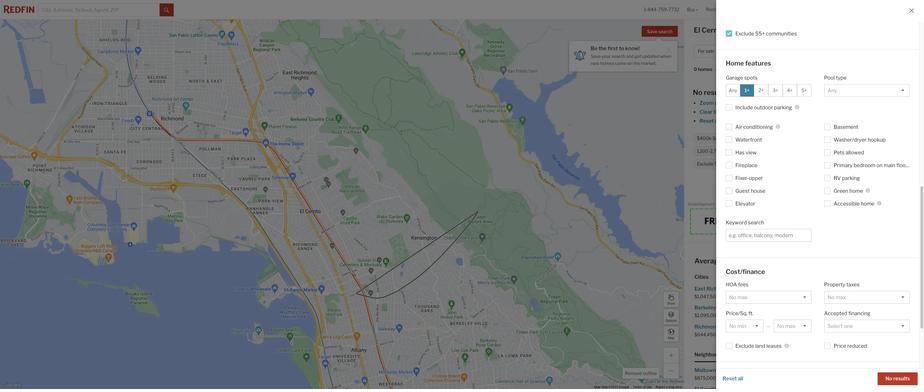 Task type: locate. For each thing, give the bounding box(es) containing it.
richmond for richmond homes for sale $644,450
[[695, 324, 719, 330]]

land
[[804, 48, 815, 54]]

be
[[591, 45, 598, 51]]

$4.5m up features
[[750, 48, 764, 54]]

the down get
[[634, 61, 640, 66]]

townhouse, up contract/pending
[[813, 136, 838, 141]]

list box
[[824, 84, 910, 97], [726, 291, 812, 304], [824, 291, 910, 304], [726, 320, 764, 333], [774, 320, 812, 333], [824, 320, 910, 333]]

on left the main at the top of page
[[877, 162, 883, 168]]

more
[[837, 118, 849, 124]]

0 horizontal spatial map
[[669, 385, 675, 389]]

1 vertical spatial no results
[[886, 376, 910, 382]]

cities
[[695, 274, 709, 280]]

air
[[736, 124, 743, 130]]

homes down albany homes for sale $629,000
[[833, 305, 850, 311]]

the right be
[[599, 45, 607, 51]]

0 vertical spatial $400k-
[[733, 48, 750, 54]]

0 vertical spatial parking
[[774, 104, 792, 111]]

report for report ad
[[907, 203, 916, 207]]

1 vertical spatial all
[[738, 376, 744, 382]]

townhouse, for townhouse, land
[[813, 136, 838, 141]]

richmond up $644,450
[[695, 324, 719, 330]]

1 vertical spatial •
[[716, 67, 717, 73]]

el for el cerrito, ca homes for sale
[[694, 26, 700, 34]]

1 horizontal spatial of
[[773, 118, 778, 124]]

for down near
[[770, 286, 777, 292]]

1 vertical spatial your
[[779, 118, 789, 124]]

home for green
[[850, 188, 863, 194]]

0 horizontal spatial of
[[643, 385, 646, 389]]

0 horizontal spatial land
[[755, 343, 766, 349]]

ca left 'homes'
[[729, 26, 739, 34]]

1 horizontal spatial $4.5m
[[750, 48, 764, 54]]

$400k-
[[733, 48, 750, 54], [697, 136, 713, 141]]

4+ inside 'option'
[[787, 88, 793, 93]]

exclude 55+ communities up the $400k-$4.5m button
[[736, 31, 797, 37]]

homes up $629,000
[[823, 286, 839, 292]]

your right one
[[779, 118, 789, 124]]

55+ up the $400k-$4.5m button
[[755, 31, 765, 37]]

coming soon, under contract/pending
[[753, 149, 832, 154]]

map for map
[[668, 336, 675, 340]]

0 horizontal spatial ft.
[[730, 149, 735, 154]]

$1,849,000
[[804, 313, 829, 318]]

/
[[846, 48, 848, 54]]

1 vertical spatial report
[[656, 385, 665, 389]]

for down reduced
[[864, 367, 871, 374]]

ad region
[[688, 207, 921, 236]]

report for report a map error
[[656, 385, 665, 389]]

error
[[676, 385, 683, 389]]

draw
[[668, 301, 675, 305]]

homes inside san francisco homes for sale $1,349,900
[[839, 324, 856, 330]]

1 horizontal spatial parking
[[842, 175, 860, 181]]

1 vertical spatial the
[[634, 61, 640, 66]]

reset inside button
[[723, 376, 737, 382]]

property
[[824, 282, 846, 288]]

for inside berkeley homes for sale $1,095,000
[[735, 305, 742, 311]]

1 vertical spatial land
[[755, 343, 766, 349]]

ft. right "price/sq."
[[749, 311, 754, 317]]

guest
[[736, 188, 750, 194]]

save inside save your search and get updated when new homes come on the market.
[[591, 54, 601, 59]]

home right accessible on the right
[[861, 201, 875, 207]]

for up reset all
[[735, 367, 742, 374]]

of left use
[[643, 385, 646, 389]]

for up the kensington homes for sale $1,849,000
[[840, 286, 847, 292]]

0 vertical spatial home
[[850, 188, 863, 194]]

0 vertical spatial all
[[715, 118, 720, 124]]

all
[[883, 48, 888, 54]]

price
[[834, 343, 846, 349]]

francisco
[[815, 324, 838, 330]]

1 horizontal spatial no results
[[886, 376, 910, 382]]

option group
[[726, 84, 812, 97]]

sale inside richmond homes for sale $644,450
[[746, 324, 755, 330]]

report ad button
[[907, 203, 921, 208]]

richmond left the annex
[[804, 367, 829, 374]]

2+
[[759, 88, 764, 93]]

your down "first"
[[602, 54, 611, 59]]

richmond up the $1,047,500
[[707, 286, 731, 292]]

0 vertical spatial report
[[907, 203, 916, 207]]

1 horizontal spatial townhouse,
[[813, 136, 838, 141]]

be the first to know! dialog
[[569, 37, 677, 71]]

filters
[[889, 48, 902, 54], [722, 118, 736, 124], [790, 118, 804, 124]]

for inside richmond homes for sale $644,450
[[738, 324, 745, 330]]

1 horizontal spatial filters
[[790, 118, 804, 124]]

$875,000
[[695, 375, 716, 381]]

rv
[[834, 175, 841, 181]]

midtown
[[695, 367, 716, 374]]

home features
[[726, 59, 771, 67]]

homes right 0
[[698, 67, 713, 72]]

ca up cities heading
[[818, 257, 828, 265]]

search for keyword search
[[748, 220, 764, 226]]

green
[[834, 188, 849, 194]]

2,750
[[710, 149, 723, 154]]

parking up green home in the right top of the page
[[842, 175, 860, 181]]

4+ left 5+ in the top of the page
[[787, 88, 793, 93]]

home
[[726, 59, 744, 67]]

1 horizontal spatial $400k-$4.5m
[[733, 48, 764, 54]]

homes right "fees"
[[753, 286, 769, 292]]

land
[[839, 136, 847, 141], [755, 343, 766, 349]]

clear
[[700, 109, 713, 115]]

• left 7
[[903, 48, 904, 54]]

1 horizontal spatial search
[[658, 29, 673, 34]]

$400k-$4.5m up home features
[[733, 48, 764, 54]]

filters down the clear the map boundary button
[[722, 118, 736, 124]]

studio+ left the /
[[829, 48, 845, 54]]

hoa
[[726, 282, 737, 288]]

to right "first"
[[619, 45, 624, 51]]

list box for hoa fees
[[726, 291, 812, 304]]

el cerrito, ca homes for sale
[[694, 26, 791, 34]]

remove $400k-$4.5m image
[[730, 137, 734, 140]]

0 vertical spatial townhouse,
[[778, 48, 804, 54]]

1 horizontal spatial map
[[668, 336, 675, 340]]

1 horizontal spatial communities
[[766, 31, 797, 37]]

cerrito, up for sale button
[[702, 26, 727, 34]]

exclude down 1,100-
[[697, 161, 714, 167]]

studio+ inside button
[[829, 48, 845, 54]]

land for townhouse,
[[839, 136, 847, 141]]

homes inside zoom out clear the map boundary reset all filters or remove one of your filters below to see more homes
[[850, 118, 867, 124]]

homes inside richmond homes for sale $644,450
[[720, 324, 737, 330]]

search down 759-
[[658, 29, 673, 34]]

1 horizontal spatial 4+
[[849, 48, 855, 54]]

berkeley
[[695, 305, 716, 311]]

remove outline button
[[623, 368, 660, 379]]

0 vertical spatial reset
[[700, 118, 714, 124]]

remove 1,100-2,750 sq. ft. image
[[739, 149, 743, 153]]

sale inside button
[[706, 48, 714, 54]]

0 horizontal spatial •
[[716, 67, 717, 73]]

1 vertical spatial studio+
[[744, 136, 760, 141]]

communities up townhouse, land
[[766, 31, 797, 37]]

0 horizontal spatial search
[[612, 54, 626, 59]]

richmond homes for sale $644,450
[[695, 324, 755, 337]]

• left sort
[[716, 67, 717, 73]]

1 horizontal spatial report
[[907, 203, 916, 207]]

land left remove townhouse, land image
[[839, 136, 847, 141]]

use
[[647, 385, 652, 389]]

map
[[723, 109, 733, 115], [669, 385, 675, 389]]

the up reset all filters button at the top right of page
[[714, 109, 722, 115]]

for inside san francisco homes for sale $1,349,900
[[857, 324, 864, 330]]

1 vertical spatial type
[[748, 372, 762, 380]]

homes down "price/sq."
[[720, 324, 737, 330]]

of inside zoom out clear the map boundary reset all filters or remove one of your filters below to see more homes
[[773, 118, 778, 124]]

when
[[660, 54, 671, 59]]

parking down 4+ 'option'
[[774, 104, 792, 111]]

0 vertical spatial richmond
[[707, 286, 731, 292]]

near
[[767, 257, 782, 265]]

1 vertical spatial on
[[877, 162, 883, 168]]

el for el cerrito
[[819, 184, 823, 190]]

homes down accepted financing
[[839, 324, 856, 330]]

el right near
[[783, 257, 790, 265]]

0 vertical spatial on
[[628, 61, 633, 66]]

55+ down 2,750
[[715, 161, 723, 167]]

home up 'cost/finance'
[[724, 257, 743, 265]]

—
[[767, 324, 771, 329]]

reset inside zoom out clear the map boundary reset all filters or remove one of your filters below to see more homes
[[700, 118, 714, 124]]

1 vertical spatial map
[[594, 385, 601, 389]]

1 horizontal spatial no
[[886, 376, 893, 382]]

on down and in the top of the page
[[628, 61, 633, 66]]

for down price/sq. ft. on the right
[[738, 324, 745, 330]]

0 horizontal spatial $4.5m
[[713, 136, 727, 141]]

report inside button
[[907, 203, 916, 207]]

0 horizontal spatial on
[[628, 61, 633, 66]]

2 vertical spatial richmond
[[804, 367, 829, 374]]

garage
[[726, 75, 743, 81]]

1 vertical spatial cerrito,
[[791, 257, 816, 265]]

of right one
[[773, 118, 778, 124]]

0 vertical spatial land
[[839, 136, 847, 141]]

communities down 'has'
[[724, 161, 751, 167]]

type for listing type
[[748, 372, 762, 380]]

1 vertical spatial parking
[[842, 175, 860, 181]]

el up for
[[694, 26, 700, 34]]

exclude
[[736, 31, 754, 37], [697, 161, 714, 167], [736, 343, 754, 349]]

search up e.g. office, balcony, modern text field
[[748, 220, 764, 226]]

0 horizontal spatial map
[[594, 385, 601, 389]]

filters right all
[[889, 48, 902, 54]]

1 vertical spatial no
[[886, 376, 893, 382]]

map down options on the bottom
[[668, 336, 675, 340]]

save for save search
[[647, 29, 658, 34]]

0 vertical spatial map
[[668, 336, 675, 340]]

1 vertical spatial reset
[[723, 376, 737, 382]]

price reduced
[[834, 343, 867, 349]]

search up come
[[612, 54, 626, 59]]

land up the codes
[[755, 343, 766, 349]]

$400k- up home
[[733, 48, 750, 54]]

exclude 55+ communities down sq.
[[697, 161, 751, 167]]

0 vertical spatial el
[[694, 26, 700, 34]]

$400k-$4.5m
[[733, 48, 764, 54], [697, 136, 727, 141]]

0 vertical spatial of
[[773, 118, 778, 124]]

for right accepted
[[851, 305, 858, 311]]

fixer-upper
[[736, 175, 763, 181]]

$1,349,900
[[804, 332, 829, 337]]

1 horizontal spatial save
[[647, 29, 658, 34]]

allowed
[[846, 150, 864, 156]]

average
[[695, 257, 723, 265]]

5+
[[802, 88, 807, 93]]

map down out
[[723, 109, 733, 115]]

0 vertical spatial $400k-$4.5m
[[733, 48, 764, 54]]

1 vertical spatial home
[[861, 201, 875, 207]]

homes inside "east richmond heights homes for sale $1,047,500"
[[753, 286, 769, 292]]

results inside button
[[894, 376, 910, 382]]

ba
[[855, 48, 861, 54]]

pool type
[[824, 75, 847, 81]]

coming
[[753, 149, 769, 154]]

4+ right the /
[[849, 48, 855, 54]]

floor
[[897, 162, 908, 168]]

• inside 0 homes • sort : recommended
[[716, 67, 717, 73]]

$400k- up 1,100-
[[697, 136, 713, 141]]

0 horizontal spatial el
[[694, 26, 700, 34]]

on inside save your search and get updated when new homes come on the market.
[[628, 61, 633, 66]]

0 vertical spatial the
[[599, 45, 607, 51]]

save up new
[[591, 54, 601, 59]]

0 horizontal spatial cerrito,
[[702, 26, 727, 34]]

0 horizontal spatial no
[[693, 88, 703, 97]]

type
[[836, 75, 847, 81], [748, 372, 762, 380]]

exclude up zip
[[736, 343, 754, 349]]

$629,000
[[804, 294, 826, 299]]

0 vertical spatial 4+
[[849, 48, 855, 54]]

homes right the annex
[[847, 367, 863, 374]]

1 vertical spatial of
[[643, 385, 646, 389]]

type right listing at the right bottom of page
[[748, 372, 762, 380]]

remove coming soon, under contract/pending image
[[836, 149, 840, 153]]

remove townhouse, land image
[[851, 137, 854, 140]]

map right a
[[669, 385, 675, 389]]

list box for pool type
[[824, 84, 910, 97]]

save inside button
[[647, 29, 658, 34]]

1 vertical spatial communities
[[724, 161, 751, 167]]

zoom out clear the map boundary reset all filters or remove one of your filters below to see more homes
[[700, 100, 867, 124]]

the inside zoom out clear the map boundary reset all filters or remove one of your filters below to see more homes
[[714, 109, 722, 115]]

richmond inside richmond homes for sale $644,450
[[695, 324, 719, 330]]

0 horizontal spatial parking
[[774, 104, 792, 111]]

1 vertical spatial richmond
[[695, 324, 719, 330]]

0 horizontal spatial studio+
[[744, 136, 760, 141]]

filters left the below
[[790, 118, 804, 124]]

townhouse, left land
[[778, 48, 804, 54]]

to
[[619, 45, 624, 51], [821, 118, 826, 124]]

el left cerrito
[[819, 184, 823, 190]]

0 horizontal spatial report
[[656, 385, 665, 389]]

• inside button
[[903, 48, 904, 54]]

data
[[602, 385, 608, 389]]

map inside button
[[668, 336, 675, 340]]

townhouse,
[[778, 48, 804, 54], [813, 136, 838, 141]]

to left see
[[821, 118, 826, 124]]

1 vertical spatial map
[[669, 385, 675, 389]]

$4.5m left remove $400k-$4.5m icon
[[713, 136, 727, 141]]

cerrito,
[[702, 26, 727, 34], [791, 257, 816, 265]]

1 horizontal spatial •
[[903, 48, 904, 54]]

1 horizontal spatial your
[[779, 118, 789, 124]]

report left a
[[656, 385, 665, 389]]

type for pool type
[[836, 75, 847, 81]]

cerrito, up cities heading
[[791, 257, 816, 265]]

$400k-$4.5m inside button
[[733, 48, 764, 54]]

1 vertical spatial search
[[612, 54, 626, 59]]

sale inside midtown homes for sale $875,000
[[743, 367, 752, 374]]

type right pool
[[836, 75, 847, 81]]

report
[[907, 203, 916, 207], [656, 385, 665, 389]]

search inside save your search and get updated when new homes come on the market.
[[612, 54, 626, 59]]

homes up reset all
[[717, 367, 734, 374]]

ft.
[[730, 149, 735, 154], [749, 311, 754, 317]]

sale inside the kensington homes for sale $1,849,000
[[859, 305, 868, 311]]

0 horizontal spatial save
[[591, 54, 601, 59]]

2 vertical spatial the
[[714, 109, 722, 115]]

map for map data ©2023 google
[[594, 385, 601, 389]]

midtown homes for sale $875,000
[[695, 367, 752, 381]]

on
[[628, 61, 633, 66], [877, 162, 883, 168]]

$400k-$4.5m up 1,100-2,750 sq. ft.
[[697, 136, 727, 141]]

outdoor
[[754, 104, 773, 111]]

first
[[608, 45, 618, 51]]

boundary
[[734, 109, 757, 115]]

homes
[[740, 26, 764, 34]]

search inside button
[[658, 29, 673, 34]]

see
[[827, 118, 836, 124]]

remove
[[625, 371, 642, 376]]

1 vertical spatial el
[[819, 184, 823, 190]]

2 horizontal spatial the
[[714, 109, 722, 115]]

0 horizontal spatial $400k-
[[697, 136, 713, 141]]

1 vertical spatial 4+
[[787, 88, 793, 93]]

1 vertical spatial ca
[[818, 257, 828, 265]]

richmond for richmond annex homes for sale
[[804, 367, 829, 374]]

$644,450
[[695, 332, 716, 337]]

report left ad
[[907, 203, 916, 207]]

2 vertical spatial search
[[748, 220, 764, 226]]

the inside save your search and get updated when new homes come on the market.
[[634, 61, 640, 66]]

1 horizontal spatial map
[[723, 109, 733, 115]]

ft. right sq.
[[730, 149, 735, 154]]

map data ©2023 google
[[594, 385, 629, 389]]

all inside reset all button
[[738, 376, 744, 382]]

townhouse, inside townhouse, land button
[[778, 48, 804, 54]]

1 horizontal spatial all
[[738, 376, 744, 382]]

0 vertical spatial search
[[658, 29, 673, 34]]

homes right more
[[850, 118, 867, 124]]

0 horizontal spatial to
[[619, 45, 624, 51]]

0 vertical spatial type
[[836, 75, 847, 81]]

home up accessible home
[[850, 188, 863, 194]]

for down "east richmond heights homes for sale $1,047,500"
[[735, 305, 742, 311]]

55+
[[755, 31, 765, 37], [715, 161, 723, 167]]

0 vertical spatial communities
[[766, 31, 797, 37]]

1 vertical spatial townhouse,
[[813, 136, 838, 141]]

save down 844-
[[647, 29, 658, 34]]

0 horizontal spatial $400k-$4.5m
[[697, 136, 727, 141]]

annex
[[830, 367, 846, 374]]

property taxes
[[824, 282, 860, 288]]

view
[[746, 150, 757, 156]]

0 horizontal spatial all
[[715, 118, 720, 124]]

1 vertical spatial to
[[821, 118, 826, 124]]

elevator
[[736, 201, 756, 207]]

homes up the $1,095,000
[[718, 305, 734, 311]]

studio+ down air conditioning
[[744, 136, 760, 141]]

• for homes
[[716, 67, 717, 73]]

3+ radio
[[769, 84, 783, 97]]

:
[[730, 67, 731, 72]]

map left the data
[[594, 385, 601, 389]]

0 vertical spatial save
[[647, 29, 658, 34]]

homes right new
[[600, 61, 614, 66]]

rv parking
[[834, 175, 860, 181]]

exclude up the $400k-$4.5m button
[[736, 31, 754, 37]]

townhouse, for townhouse, land
[[778, 48, 804, 54]]

sale inside albany homes for sale $629,000
[[848, 286, 857, 292]]

1 horizontal spatial reset
[[723, 376, 737, 382]]

for down financing
[[857, 324, 864, 330]]

homes inside midtown homes for sale $875,000
[[717, 367, 734, 374]]

hoa fees
[[726, 282, 749, 288]]

google
[[619, 385, 629, 389]]

0 horizontal spatial type
[[748, 372, 762, 380]]



Task type: vqa. For each thing, say whether or not it's contained in the screenshot.


Task type: describe. For each thing, give the bounding box(es) containing it.
advertisement
[[688, 202, 715, 207]]

report ad
[[907, 203, 921, 207]]

out
[[715, 100, 723, 106]]

listing
[[726, 372, 747, 380]]

submit search image
[[164, 8, 169, 13]]

home for accessible
[[861, 201, 875, 207]]

3+
[[773, 88, 778, 93]]

1-844-759-7732 link
[[644, 7, 680, 12]]

©2023
[[609, 385, 618, 389]]

richmond annex homes for sale
[[804, 367, 882, 374]]

recommended
[[732, 67, 764, 72]]

save for save your search and get updated when new homes come on the market.
[[591, 54, 601, 59]]

map inside zoom out clear the map boundary reset all filters or remove one of your filters below to see more homes
[[723, 109, 733, 115]]

cerrito
[[824, 184, 841, 190]]

zoom out button
[[700, 100, 723, 106]]

cities heading
[[695, 274, 914, 281]]

remove outline
[[625, 371, 657, 376]]

townhouse, land
[[813, 136, 847, 141]]

no results inside button
[[886, 376, 910, 382]]

1 vertical spatial exclude 55+ communities
[[697, 161, 751, 167]]

for inside albany homes for sale $629,000
[[840, 286, 847, 292]]

pets
[[834, 150, 845, 156]]

0 vertical spatial results
[[704, 88, 727, 97]]

options
[[666, 319, 677, 323]]

save your search and get updated when new homes come on the market.
[[591, 54, 671, 66]]

remove exclude 55+ communities image
[[755, 162, 759, 166]]

1,100-2,750 sq. ft.
[[697, 149, 735, 154]]

1 horizontal spatial on
[[877, 162, 883, 168]]

for sale
[[698, 48, 714, 54]]

has view
[[736, 150, 757, 156]]

1 vertical spatial exclude
[[697, 161, 714, 167]]

0 vertical spatial 55+
[[755, 31, 765, 37]]

spots
[[745, 75, 758, 81]]

neighborhoods element
[[695, 346, 732, 362]]

0 vertical spatial exclude
[[736, 31, 754, 37]]

7
[[905, 48, 908, 54]]

1-844-759-7732
[[644, 7, 680, 12]]

1 vertical spatial $400k-$4.5m
[[697, 136, 727, 141]]

filters inside all filters • 7 button
[[889, 48, 902, 54]]

report a map error link
[[656, 385, 683, 389]]

accessible
[[834, 201, 860, 207]]

0 horizontal spatial communities
[[724, 161, 751, 167]]

0 vertical spatial no
[[693, 88, 703, 97]]

has
[[736, 150, 745, 156]]

neighborhoods
[[695, 352, 732, 358]]

homes inside the kensington homes for sale $1,849,000
[[833, 305, 850, 311]]

list box for property taxes
[[824, 291, 910, 304]]

1 horizontal spatial el
[[783, 257, 790, 265]]

homes inside save your search and get updated when new homes come on the market.
[[600, 61, 614, 66]]

kensington
[[804, 305, 832, 311]]

know!
[[625, 45, 640, 51]]

sale inside "east richmond heights homes for sale $1,047,500"
[[778, 286, 788, 292]]

berkeley homes for sale $1,095,000
[[695, 305, 752, 318]]

listing type
[[726, 372, 762, 380]]

kensington homes for sale $1,849,000
[[804, 305, 868, 318]]

homes inside berkeley homes for sale $1,095,000
[[718, 305, 734, 311]]

upper
[[749, 175, 763, 181]]

guest house
[[736, 188, 766, 194]]

all filters • 7
[[883, 48, 908, 54]]

0 vertical spatial cerrito,
[[702, 26, 727, 34]]

new
[[591, 61, 599, 66]]

your inside zoom out clear the map boundary reset all filters or remove one of your filters below to see more homes
[[779, 118, 789, 124]]

e.g. office, balcony, modern text field
[[729, 232, 809, 238]]

1 vertical spatial 55+
[[715, 161, 723, 167]]

to inside dialog
[[619, 45, 624, 51]]

4+ radio
[[783, 84, 797, 97]]

map region
[[0, 0, 761, 389]]

one
[[762, 118, 772, 124]]

taxes
[[847, 282, 860, 288]]

keyword search
[[726, 220, 764, 226]]

844-
[[648, 7, 658, 12]]

reduced
[[848, 343, 867, 349]]

richmond inside "east richmond heights homes for sale $1,047,500"
[[707, 286, 731, 292]]

sort
[[720, 67, 730, 72]]

include
[[736, 104, 753, 111]]

homes inside albany homes for sale $629,000
[[823, 286, 839, 292]]

1 vertical spatial $4.5m
[[713, 136, 727, 141]]

• for filters
[[903, 48, 904, 54]]

sale inside berkeley homes for sale $1,095,000
[[743, 305, 752, 311]]

save search
[[647, 29, 673, 34]]

1 horizontal spatial ca
[[818, 257, 828, 265]]

green home
[[834, 188, 863, 194]]

2+ radio
[[754, 84, 769, 97]]

0 horizontal spatial filters
[[722, 118, 736, 124]]

$4.5m inside button
[[750, 48, 764, 54]]

google image
[[2, 381, 23, 389]]

report a map error
[[656, 385, 683, 389]]

reset all button
[[723, 373, 744, 385]]

codes
[[751, 352, 767, 358]]

primary
[[834, 162, 853, 168]]

air conditioning
[[736, 124, 773, 130]]

your inside save your search and get updated when new homes come on the market.
[[602, 54, 611, 59]]

exclude land leases
[[736, 343, 782, 349]]

all inside zoom out clear the map boundary reset all filters or remove one of your filters below to see more homes
[[715, 118, 720, 124]]

0 vertical spatial exclude 55+ communities
[[736, 31, 797, 37]]

studio+ for studio+ / 4+ ba
[[829, 48, 845, 54]]

for inside "east richmond heights homes for sale $1,047,500"
[[770, 286, 777, 292]]

market.
[[641, 61, 657, 66]]

reset all
[[723, 376, 744, 382]]

1 vertical spatial $400k-
[[697, 136, 713, 141]]

save search button
[[642, 26, 678, 37]]

7732
[[669, 7, 680, 12]]

or
[[737, 118, 742, 124]]

1,100-
[[697, 149, 710, 154]]

1 vertical spatial ft.
[[749, 311, 754, 317]]

no results button
[[878, 373, 918, 385]]

main
[[884, 162, 896, 168]]

0 vertical spatial ft.
[[730, 149, 735, 154]]

0
[[694, 67, 697, 72]]

for sale button
[[694, 45, 727, 58]]

be the first to know!
[[591, 45, 640, 51]]

san
[[804, 324, 814, 330]]

for left sale
[[765, 26, 775, 34]]

list box for accepted financing
[[824, 320, 910, 333]]

$1,047,500
[[695, 294, 719, 299]]

include outdoor parking
[[736, 104, 792, 111]]

no inside button
[[886, 376, 893, 382]]

sale inside san francisco homes for sale $1,349,900
[[865, 324, 874, 330]]

to inside zoom out clear the map boundary reset all filters or remove one of your filters below to see more homes
[[821, 118, 826, 124]]

east richmond heights homes for sale $1,047,500
[[695, 286, 788, 299]]

4+ inside button
[[849, 48, 855, 54]]

fees
[[738, 282, 749, 288]]

conditioning
[[744, 124, 773, 130]]

1+ radio
[[740, 84, 754, 97]]

homes inside 0 homes • sort : recommended
[[698, 67, 713, 72]]

under
[[782, 149, 794, 154]]

sale
[[777, 26, 791, 34]]

search for save search
[[658, 29, 673, 34]]

option group containing any
[[726, 84, 812, 97]]

for inside midtown homes for sale $875,000
[[735, 367, 742, 374]]

reset all filters button
[[700, 118, 736, 124]]

zip codes element
[[743, 346, 767, 362]]

5+ radio
[[797, 84, 812, 97]]

for
[[698, 48, 705, 54]]

1+
[[745, 88, 750, 93]]

basement
[[834, 124, 859, 130]]

City, Address, School, Agent, ZIP search field
[[38, 4, 160, 16]]

land for exclude
[[755, 343, 766, 349]]

terms
[[633, 385, 642, 389]]

studio+ for studio+
[[744, 136, 760, 141]]

0 horizontal spatial the
[[599, 45, 607, 51]]

2 vertical spatial exclude
[[736, 343, 754, 349]]

all filters • 7 button
[[871, 45, 912, 58]]

0 vertical spatial no results
[[693, 88, 727, 97]]

1 horizontal spatial cerrito,
[[791, 257, 816, 265]]

home for average
[[724, 257, 743, 265]]

$400k- inside button
[[733, 48, 750, 54]]

Any radio
[[726, 84, 740, 97]]

for inside the kensington homes for sale $1,849,000
[[851, 305, 858, 311]]

ad
[[917, 203, 921, 207]]

0 horizontal spatial ca
[[729, 26, 739, 34]]

price/sq.
[[726, 311, 748, 317]]

outline
[[643, 371, 657, 376]]



